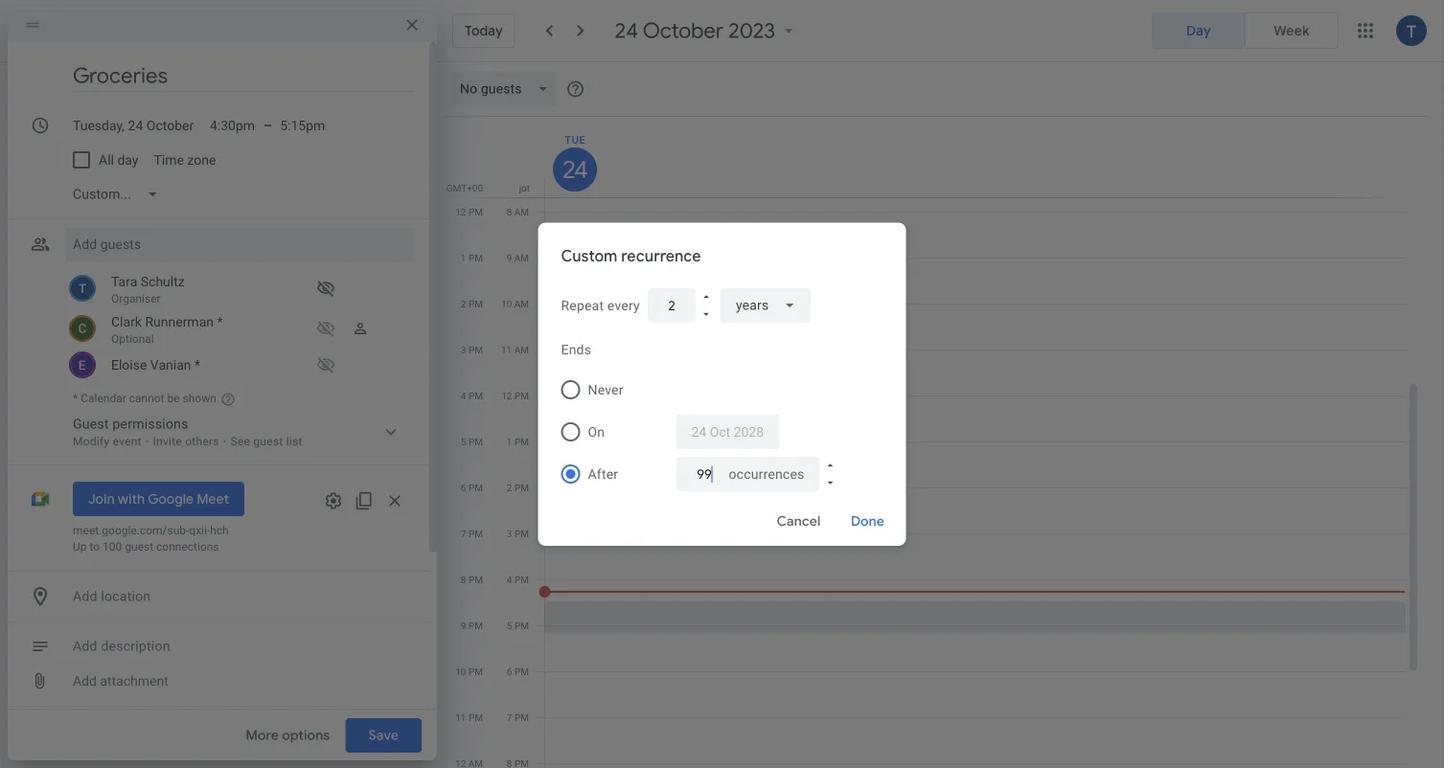 Task type: locate. For each thing, give the bounding box(es) containing it.
12 down the gmt+00
[[456, 206, 466, 218]]

1 horizontal spatial 9
[[507, 252, 512, 264]]

0 vertical spatial option group
[[1152, 12, 1339, 49]]

8 for 8 pm
[[461, 574, 466, 586]]

* inside eloise vanian tree item
[[195, 357, 200, 373]]

0 vertical spatial 8
[[507, 206, 512, 218]]

1 vertical spatial 10
[[456, 666, 466, 678]]

option group inside custom recurrence dialog
[[554, 369, 883, 495]]

hch
[[210, 524, 229, 538]]

up
[[73, 541, 87, 554]]

1 horizontal spatial 4 pm
[[507, 574, 529, 586]]

2 vertical spatial *
[[73, 392, 78, 405]]

7 pm right 11 pm
[[507, 712, 529, 724]]

0 horizontal spatial 10
[[456, 666, 466, 678]]

1 vertical spatial 11
[[456, 712, 466, 724]]

10 up 11 am
[[501, 298, 512, 310]]

2 am from the top
[[514, 252, 529, 264]]

0 vertical spatial 10
[[501, 298, 512, 310]]

0 horizontal spatial 6 pm
[[461, 482, 483, 494]]

option group
[[1152, 12, 1339, 49], [554, 369, 883, 495]]

1 vertical spatial 5
[[507, 620, 512, 632]]

8 up the 9 pm
[[461, 574, 466, 586]]

today
[[465, 22, 503, 39]]

4 am from the top
[[514, 344, 529, 356]]

clark
[[111, 314, 142, 330]]

pm
[[469, 206, 483, 218], [469, 252, 483, 264], [469, 298, 483, 310], [469, 344, 483, 356], [469, 390, 483, 402], [515, 390, 529, 402], [469, 436, 483, 448], [515, 436, 529, 448], [469, 482, 483, 494], [515, 482, 529, 494], [469, 528, 483, 540], [515, 528, 529, 540], [469, 574, 483, 586], [515, 574, 529, 586], [469, 620, 483, 632], [515, 620, 529, 632], [469, 666, 483, 678], [515, 666, 529, 678], [469, 712, 483, 724], [515, 712, 529, 724]]

0 horizontal spatial 6
[[461, 482, 466, 494]]

0 vertical spatial 7
[[461, 528, 466, 540]]

cancel
[[777, 513, 821, 530]]

12 pm down the gmt+00
[[456, 206, 483, 218]]

2 horizontal spatial *
[[217, 314, 223, 330]]

1 pm left 9 am
[[461, 252, 483, 264]]

0 horizontal spatial 11
[[456, 712, 466, 724]]

0 vertical spatial 5 pm
[[461, 436, 483, 448]]

8 up 9 am
[[507, 206, 512, 218]]

6
[[461, 482, 466, 494], [507, 666, 512, 678]]

with
[[118, 491, 145, 508]]

recurrence
[[621, 246, 701, 265]]

0 vertical spatial 2
[[461, 298, 466, 310]]

2
[[461, 298, 466, 310], [507, 482, 512, 494]]

1 vertical spatial 2 pm
[[507, 482, 529, 494]]

0 horizontal spatial 12
[[456, 206, 466, 218]]

join with google meet link
[[73, 482, 244, 517]]

1 vertical spatial 8
[[461, 574, 466, 586]]

add attachment
[[73, 674, 169, 689]]

6 right 10 pm
[[507, 666, 512, 678]]

1 vertical spatial 6
[[507, 666, 512, 678]]

1 vertical spatial 7
[[507, 712, 512, 724]]

0 horizontal spatial 12 pm
[[456, 206, 483, 218]]

be
[[167, 392, 180, 405]]

meet
[[197, 491, 229, 508]]

0 horizontal spatial 4 pm
[[461, 390, 483, 402]]

0 horizontal spatial 9
[[461, 620, 466, 632]]

1 horizontal spatial 3 pm
[[507, 528, 529, 540]]

1 vertical spatial 3
[[507, 528, 512, 540]]

12 down 11 am
[[502, 390, 512, 402]]

1 vertical spatial 9
[[461, 620, 466, 632]]

7 right 11 pm
[[507, 712, 512, 724]]

* for eloise vanian *
[[195, 357, 200, 373]]

connections
[[156, 541, 219, 554]]

optional
[[111, 333, 154, 346]]

0 horizontal spatial 4
[[461, 390, 466, 402]]

1 pm
[[461, 252, 483, 264], [507, 436, 529, 448]]

to element
[[264, 118, 272, 133]]

am down 9 am
[[514, 298, 529, 310]]

7 up 8 pm
[[461, 528, 466, 540]]

10 pm
[[456, 666, 483, 678]]

never
[[588, 382, 624, 398]]

after
[[588, 466, 618, 482]]

1 horizontal spatial 11
[[501, 344, 512, 356]]

1 vertical spatial 5 pm
[[507, 620, 529, 632]]

clark runnerman * optional
[[111, 314, 223, 346]]

1 horizontal spatial 5 pm
[[507, 620, 529, 632]]

0 horizontal spatial option group
[[554, 369, 883, 495]]

9
[[507, 252, 512, 264], [461, 620, 466, 632]]

0 vertical spatial 9
[[507, 252, 512, 264]]

done button
[[837, 498, 899, 544]]

* right the vanian
[[195, 357, 200, 373]]

2023
[[729, 17, 776, 44]]

6 pm up 8 pm
[[461, 482, 483, 494]]

11
[[501, 344, 512, 356], [456, 712, 466, 724]]

grid
[[445, 117, 1421, 769]]

guest
[[125, 541, 153, 554]]

every
[[608, 297, 640, 313]]

4 pm
[[461, 390, 483, 402], [507, 574, 529, 586]]

0 horizontal spatial *
[[73, 392, 78, 405]]

1 horizontal spatial 2
[[507, 482, 512, 494]]

runnerman
[[145, 314, 214, 330]]

1 vertical spatial 6 pm
[[507, 666, 529, 678]]

Week radio
[[1245, 12, 1339, 49]]

0 vertical spatial 1 pm
[[461, 252, 483, 264]]

1 vertical spatial 12
[[502, 390, 512, 402]]

column header
[[544, 117, 1406, 197]]

11 down "10 am"
[[501, 344, 512, 356]]

100
[[103, 541, 122, 554]]

9 up "10 am"
[[507, 252, 512, 264]]

1 horizontal spatial 1 pm
[[507, 436, 529, 448]]

0 vertical spatial *
[[217, 314, 223, 330]]

10 up 11 pm
[[456, 666, 466, 678]]

9 up 10 pm
[[461, 620, 466, 632]]

0 vertical spatial 4
[[461, 390, 466, 402]]

cancel button
[[768, 498, 830, 544]]

1 horizontal spatial *
[[195, 357, 200, 373]]

1 horizontal spatial option group
[[1152, 12, 1339, 49]]

grid containing gmt+00
[[445, 117, 1421, 769]]

* calendar cannot be shown
[[73, 392, 216, 405]]

1 vertical spatial 1
[[507, 436, 512, 448]]

1
[[461, 252, 466, 264], [507, 436, 512, 448]]

11 pm
[[456, 712, 483, 724]]

6 pm right 10 pm
[[507, 666, 529, 678]]

3
[[461, 344, 466, 356], [507, 528, 512, 540]]

1 horizontal spatial 2 pm
[[507, 482, 529, 494]]

1 vertical spatial *
[[195, 357, 200, 373]]

on
[[588, 424, 605, 440]]

tara schultz organiser
[[111, 274, 185, 306]]

10 for 10 pm
[[456, 666, 466, 678]]

0 vertical spatial 2 pm
[[461, 298, 483, 310]]

1 pm left on
[[507, 436, 529, 448]]

*
[[217, 314, 223, 330], [195, 357, 200, 373], [73, 392, 78, 405]]

1 horizontal spatial 8
[[507, 206, 512, 218]]

6 up 8 pm
[[461, 482, 466, 494]]

0 vertical spatial 6
[[461, 482, 466, 494]]

1 vertical spatial 1 pm
[[507, 436, 529, 448]]

0 vertical spatial 6 pm
[[461, 482, 483, 494]]

google
[[148, 491, 194, 508]]

3 pm
[[461, 344, 483, 356], [507, 528, 529, 540]]

11 for 11 pm
[[456, 712, 466, 724]]

7 pm up 8 pm
[[461, 528, 483, 540]]

all
[[99, 152, 114, 168]]

* inside clark runnerman * optional
[[217, 314, 223, 330]]

am for 9 am
[[514, 252, 529, 264]]

am down 8 am
[[514, 252, 529, 264]]

4
[[461, 390, 466, 402], [507, 574, 512, 586]]

0 vertical spatial 11
[[501, 344, 512, 356]]

0 vertical spatial 12 pm
[[456, 206, 483, 218]]

5
[[461, 436, 466, 448], [507, 620, 512, 632]]

am down "10 am"
[[514, 344, 529, 356]]

am down jot on the left of the page
[[514, 206, 529, 218]]

0 horizontal spatial 5
[[461, 436, 466, 448]]

0 vertical spatial 12
[[456, 206, 466, 218]]

24 october 2023
[[615, 17, 776, 44]]

0 vertical spatial 3 pm
[[461, 344, 483, 356]]

repeat every
[[561, 297, 640, 313]]

0 horizontal spatial 1 pm
[[461, 252, 483, 264]]

1 horizontal spatial 1
[[507, 436, 512, 448]]

none field inside custom recurrence dialog
[[721, 288, 811, 323]]

1 left on
[[507, 436, 512, 448]]

6 pm
[[461, 482, 483, 494], [507, 666, 529, 678]]

7 pm
[[461, 528, 483, 540], [507, 712, 529, 724]]

11 down 10 pm
[[456, 712, 466, 724]]

0 vertical spatial 1
[[461, 252, 466, 264]]

jot
[[519, 182, 530, 194]]

day
[[1187, 22, 1212, 39]]

eloise vanian *
[[111, 357, 200, 373]]

8
[[507, 206, 512, 218], [461, 574, 466, 586]]

7
[[461, 528, 466, 540], [507, 712, 512, 724]]

tara schultz, organiser tree item
[[65, 269, 414, 310]]

to
[[90, 541, 100, 554]]

1 vertical spatial 12 pm
[[502, 390, 529, 402]]

repeat
[[561, 297, 604, 313]]

9 am
[[507, 252, 529, 264]]

time
[[154, 152, 184, 168]]

3 am from the top
[[514, 298, 529, 310]]

am
[[514, 206, 529, 218], [514, 252, 529, 264], [514, 298, 529, 310], [514, 344, 529, 356]]

24 october 2023 button
[[607, 17, 806, 44]]

12 pm down 11 am
[[502, 390, 529, 402]]

12 pm
[[456, 206, 483, 218], [502, 390, 529, 402]]

time zone button
[[146, 143, 224, 177]]

gmt+00
[[446, 182, 483, 194]]

1 horizontal spatial 10
[[501, 298, 512, 310]]

0 vertical spatial 4 pm
[[461, 390, 483, 402]]

0 horizontal spatial 2 pm
[[461, 298, 483, 310]]

1 am from the top
[[514, 206, 529, 218]]

None field
[[721, 288, 811, 323]]

custom recurrence dialog
[[538, 223, 906, 546]]

all day
[[99, 152, 138, 168]]

1 horizontal spatial 12
[[502, 390, 512, 402]]

* left the calendar
[[73, 392, 78, 405]]

1 vertical spatial 4
[[507, 574, 512, 586]]

1 left 9 am
[[461, 252, 466, 264]]

24
[[615, 17, 639, 44]]

week
[[1274, 22, 1310, 39]]

* down tara schultz, organiser tree item at the top of the page
[[217, 314, 223, 330]]

tara
[[111, 274, 137, 289]]

attachment
[[100, 674, 169, 689]]

10
[[501, 298, 512, 310], [456, 666, 466, 678]]

option group containing never
[[554, 369, 883, 495]]

organiser
[[111, 292, 161, 306]]

1 horizontal spatial 6
[[507, 666, 512, 678]]

2 pm
[[461, 298, 483, 310], [507, 482, 529, 494]]

0 horizontal spatial 8
[[461, 574, 466, 586]]

10 for 10 am
[[501, 298, 512, 310]]

1 horizontal spatial 7
[[507, 712, 512, 724]]

0 vertical spatial 3
[[461, 344, 466, 356]]

12
[[456, 206, 466, 218], [502, 390, 512, 402]]

done
[[851, 513, 885, 530]]

0 vertical spatial 7 pm
[[461, 528, 483, 540]]

5 pm
[[461, 436, 483, 448], [507, 620, 529, 632]]

am for 10 am
[[514, 298, 529, 310]]

0 vertical spatial 5
[[461, 436, 466, 448]]

1 vertical spatial 7 pm
[[507, 712, 529, 724]]

8 for 8 am
[[507, 206, 512, 218]]

1 vertical spatial option group
[[554, 369, 883, 495]]

add attachment button
[[65, 664, 176, 699]]



Task type: vqa. For each thing, say whether or not it's contained in the screenshot.
the top 10
yes



Task type: describe. For each thing, give the bounding box(es) containing it.
11 am
[[501, 344, 529, 356]]

clark runnerman, optional tree item
[[65, 310, 414, 350]]

occurrences number field
[[692, 457, 717, 491]]

Add title text field
[[73, 61, 414, 90]]

0 horizontal spatial 7
[[461, 528, 466, 540]]

1 vertical spatial 3 pm
[[507, 528, 529, 540]]

10 am
[[501, 298, 529, 310]]

custom
[[561, 246, 618, 265]]

column header inside grid
[[544, 117, 1406, 197]]

today button
[[452, 13, 515, 48]]

9 for 9 pm
[[461, 620, 466, 632]]

day
[[117, 152, 138, 168]]

Years to repeat number field
[[663, 288, 680, 323]]

1 vertical spatial 2
[[507, 482, 512, 494]]

0 horizontal spatial 3 pm
[[461, 344, 483, 356]]

9 pm
[[461, 620, 483, 632]]

schultz
[[141, 274, 185, 289]]

cannot
[[129, 392, 164, 405]]

1 horizontal spatial 3
[[507, 528, 512, 540]]

ends
[[561, 341, 592, 357]]

Day radio
[[1152, 12, 1246, 49]]

zone
[[187, 152, 216, 168]]

time zone
[[154, 152, 216, 168]]

guests invited to this event. tree
[[65, 269, 414, 381]]

* for clark runnerman * optional
[[217, 314, 223, 330]]

custom recurrence
[[561, 246, 701, 265]]

october
[[643, 17, 724, 44]]

meet.google.com/sub-qxii-hch up to 100 guest connections
[[73, 524, 229, 554]]

add
[[73, 674, 97, 689]]

eloise
[[111, 357, 147, 373]]

1 horizontal spatial 12 pm
[[502, 390, 529, 402]]

9 for 9 am
[[507, 252, 512, 264]]

vanian
[[150, 357, 191, 373]]

8 am
[[507, 206, 529, 218]]

–
[[264, 118, 272, 133]]

1 horizontal spatial 6 pm
[[507, 666, 529, 678]]

shown
[[183, 392, 216, 405]]

option group containing day
[[1152, 12, 1339, 49]]

Date on which the recurrence ends text field
[[692, 415, 764, 449]]

eloise vanian tree item
[[65, 350, 414, 381]]

calendar
[[81, 392, 126, 405]]

am for 11 am
[[514, 344, 529, 356]]

meet.google.com/sub-
[[73, 524, 189, 538]]

0 horizontal spatial 2
[[461, 298, 466, 310]]

8 pm
[[461, 574, 483, 586]]

1 horizontal spatial 7 pm
[[507, 712, 529, 724]]

occurrences
[[729, 466, 805, 482]]

1 vertical spatial 4 pm
[[507, 574, 529, 586]]

0 horizontal spatial 5 pm
[[461, 436, 483, 448]]

join
[[88, 491, 115, 508]]

0 horizontal spatial 7 pm
[[461, 528, 483, 540]]

0 horizontal spatial 1
[[461, 252, 466, 264]]

qxii-
[[189, 524, 210, 538]]

1 horizontal spatial 4
[[507, 574, 512, 586]]

join with google meet
[[88, 491, 229, 508]]

11 for 11 am
[[501, 344, 512, 356]]

am for 8 am
[[514, 206, 529, 218]]

0 horizontal spatial 3
[[461, 344, 466, 356]]

1 horizontal spatial 5
[[507, 620, 512, 632]]



